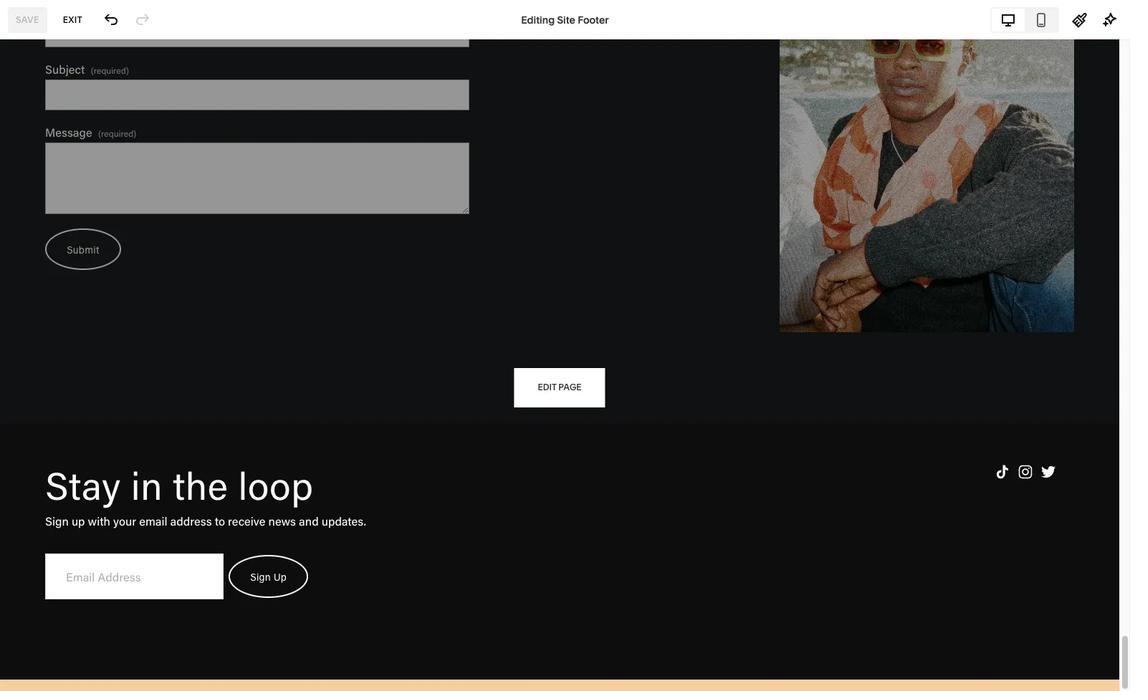 Task type: describe. For each thing, give the bounding box(es) containing it.
asset library
[[24, 544, 95, 559]]

exit
[[63, 14, 83, 25]]

marketing
[[24, 140, 79, 155]]

scheduling link
[[24, 217, 159, 234]]

editing
[[521, 13, 555, 26]]

website link
[[24, 88, 159, 105]]

marketing link
[[24, 140, 159, 157]]

help link
[[24, 595, 49, 611]]

help
[[24, 596, 49, 610]]

analytics link
[[24, 191, 159, 209]]

asset
[[24, 544, 55, 559]]

scheduling
[[24, 218, 85, 232]]

site
[[557, 13, 575, 26]]

save button
[[8, 7, 47, 33]]

asset library link
[[24, 544, 159, 561]]

save
[[16, 14, 39, 25]]

analytics
[[24, 192, 74, 206]]

settings link
[[24, 569, 159, 587]]

library
[[57, 544, 95, 559]]



Task type: vqa. For each thing, say whether or not it's contained in the screenshot.
Marketing link
yes



Task type: locate. For each thing, give the bounding box(es) containing it.
contacts link
[[24, 166, 159, 183]]

editing site footer
[[521, 13, 609, 26]]

footer
[[578, 13, 609, 26]]

exit button
[[55, 7, 90, 33]]

selling
[[24, 115, 61, 129]]

tab list
[[992, 8, 1058, 31]]

selling link
[[24, 114, 159, 131]]

website
[[24, 89, 68, 103]]

settings
[[24, 570, 69, 584]]

contacts
[[24, 166, 73, 181]]



